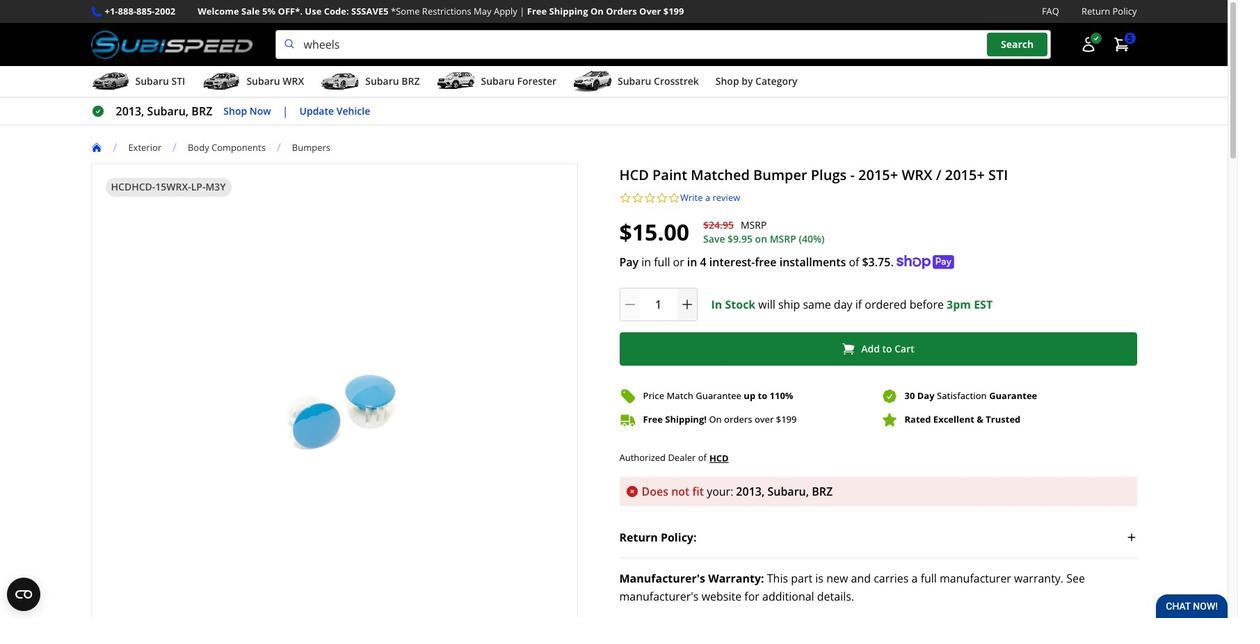 Task type: describe. For each thing, give the bounding box(es) containing it.
1 vertical spatial |
[[282, 104, 289, 119]]

wrx inside dropdown button
[[283, 75, 304, 88]]

review
[[713, 191, 741, 204]]

subaru for subaru crosstrek
[[618, 75, 652, 88]]

price match guarantee up to 110%
[[643, 390, 794, 402]]

return for return policy
[[1082, 5, 1111, 17]]

shop now
[[224, 104, 271, 117]]

stock
[[726, 297, 756, 312]]

subaru for subaru wrx
[[247, 75, 280, 88]]

return policy link
[[1082, 4, 1138, 19]]

faq link
[[1043, 4, 1060, 19]]

decrement image
[[623, 298, 637, 312]]

orders
[[725, 413, 753, 426]]

shop by category
[[716, 75, 798, 88]]

ship
[[779, 297, 801, 312]]

manufacturer's
[[620, 589, 699, 605]]

*some restrictions may apply | free shipping on orders over $199
[[391, 5, 685, 17]]

subaru brz
[[366, 75, 420, 88]]

for
[[745, 589, 760, 605]]

new
[[827, 571, 849, 587]]

match
[[667, 390, 694, 402]]

website
[[702, 589, 742, 605]]

hcd inside authorized dealer of hcd
[[710, 452, 729, 465]]

welcome sale 5% off*. use code: sssave5
[[198, 5, 389, 17]]

1 vertical spatial subaru,
[[768, 484, 810, 500]]

subaru crosstrek
[[618, 75, 699, 88]]

authorized dealer of hcd
[[620, 452, 729, 465]]

shop for shop now
[[224, 104, 247, 117]]

0 horizontal spatial msrp
[[741, 219, 767, 232]]

does not fit your: 2013, subaru, brz
[[642, 484, 833, 500]]

subaru crosstrek button
[[574, 69, 699, 97]]

30 day satisfaction guarantee
[[905, 390, 1038, 402]]

$9.95
[[728, 232, 753, 245]]

2 in from the left
[[688, 254, 698, 270]]

5 button
[[1107, 31, 1138, 59]]

will
[[759, 297, 776, 312]]

hcd link
[[710, 451, 729, 466]]

3 empty star image from the left
[[669, 192, 681, 204]]

0 vertical spatial hcd
[[620, 166, 649, 185]]

in stock will ship same day if ordered before 3pm est
[[712, 297, 993, 312]]

$24.95
[[704, 219, 734, 232]]

open widget image
[[7, 578, 40, 612]]

matched
[[691, 166, 750, 185]]

a subaru wrx thumbnail image image
[[202, 71, 241, 92]]

a inside write a review link
[[706, 191, 711, 204]]

3pm
[[947, 297, 972, 312]]

.
[[891, 254, 894, 270]]

/ for body components
[[173, 140, 177, 155]]

shop for shop by category
[[716, 75, 740, 88]]

4
[[701, 254, 707, 270]]

body components link up the m3y
[[188, 141, 266, 154]]

warranty:
[[709, 571, 765, 587]]

subaru for subaru brz
[[366, 75, 399, 88]]

bumper
[[754, 166, 808, 185]]

$3.75
[[863, 254, 891, 270]]

shop pay image
[[897, 255, 955, 269]]

return policy: button
[[620, 518, 1138, 558]]

subaru sti
[[135, 75, 185, 88]]

-
[[851, 166, 855, 185]]

885-
[[136, 5, 155, 17]]

by
[[742, 75, 753, 88]]

subaru wrx button
[[202, 69, 304, 97]]

same
[[803, 297, 832, 312]]

before
[[910, 297, 945, 312]]

brz inside dropdown button
[[402, 75, 420, 88]]

1 vertical spatial $199
[[777, 413, 797, 426]]

may
[[474, 5, 492, 17]]

a subaru brz thumbnail image image
[[321, 71, 360, 92]]

code:
[[324, 5, 349, 17]]

shipping
[[550, 5, 589, 17]]

5%
[[262, 5, 276, 17]]

2002
[[155, 5, 176, 17]]

up
[[744, 390, 756, 402]]

fit
[[693, 484, 704, 500]]

search
[[1002, 38, 1034, 51]]

update vehicle
[[300, 104, 370, 117]]

increment image
[[680, 298, 694, 312]]

1 empty star image from the left
[[620, 192, 632, 204]]

shop by category button
[[716, 69, 798, 97]]

2 empty star image from the left
[[644, 192, 656, 204]]

1 in from the left
[[642, 254, 652, 270]]

subaru for subaru sti
[[135, 75, 169, 88]]

plugs
[[811, 166, 847, 185]]

0 vertical spatial $199
[[664, 5, 685, 17]]

policy
[[1113, 5, 1138, 17]]

pay in full or in 4 interest-free installments of $3.75 .
[[620, 254, 894, 270]]

forester
[[517, 75, 557, 88]]

2 2015+ from the left
[[946, 166, 986, 185]]

write
[[681, 191, 703, 204]]

hcdhcd-
[[111, 180, 155, 194]]

1 guarantee from the left
[[696, 390, 742, 402]]

of inside authorized dealer of hcd
[[699, 452, 707, 464]]

off*.
[[278, 5, 303, 17]]

subaru forester
[[481, 75, 557, 88]]

1 horizontal spatial of
[[849, 254, 860, 270]]

a inside the this part is new and carries a full manufacturer warranty. see manufacturer's website for additional details.
[[912, 571, 918, 587]]

hcd paint matched bumper plugs - 2015+ wrx / 2015+ sti
[[620, 166, 1009, 185]]

1 vertical spatial on
[[710, 413, 722, 426]]

0 horizontal spatial free
[[527, 5, 547, 17]]

hcdhcd-15wrx-lp-m3y
[[111, 180, 226, 194]]

(40%)
[[799, 232, 825, 245]]

manufacturer
[[940, 571, 1012, 587]]

free shipping! on orders over $199
[[643, 413, 797, 426]]

$15.00
[[620, 217, 690, 247]]

1 2015+ from the left
[[859, 166, 899, 185]]

write a review link
[[681, 191, 741, 204]]

category
[[756, 75, 798, 88]]



Task type: vqa. For each thing, say whether or not it's contained in the screenshot.
More to the bottom
no



Task type: locate. For each thing, give the bounding box(es) containing it.
empty star image down paint
[[656, 192, 669, 204]]

0 vertical spatial |
[[520, 5, 525, 17]]

to right the up
[[758, 390, 768, 402]]

subaru, down subaru sti
[[147, 104, 189, 119]]

lp-
[[191, 180, 206, 194]]

on left the "orders"
[[591, 5, 604, 17]]

0 vertical spatial 2013,
[[116, 104, 144, 119]]

sssave5
[[352, 5, 389, 17]]

add to cart button
[[620, 332, 1138, 366]]

0 vertical spatial a
[[706, 191, 711, 204]]

0 horizontal spatial shop
[[224, 104, 247, 117]]

0 horizontal spatial empty star image
[[632, 192, 644, 204]]

to right add
[[883, 342, 893, 356]]

0 horizontal spatial to
[[758, 390, 768, 402]]

subaru
[[135, 75, 169, 88], [247, 75, 280, 88], [366, 75, 399, 88], [481, 75, 515, 88], [618, 75, 652, 88]]

crosstrek
[[654, 75, 699, 88]]

to inside button
[[883, 342, 893, 356]]

/ for exterior
[[113, 140, 117, 155]]

return policy
[[1082, 5, 1138, 17]]

shop inside shop by category dropdown button
[[716, 75, 740, 88]]

1 horizontal spatial to
[[883, 342, 893, 356]]

0 horizontal spatial sti
[[172, 75, 185, 88]]

1 horizontal spatial hcd
[[710, 452, 729, 465]]

empty star image up $15.00 on the top right
[[632, 192, 644, 204]]

full right carries
[[921, 571, 937, 587]]

rated
[[905, 413, 932, 426]]

is
[[816, 571, 824, 587]]

pay
[[620, 254, 639, 270]]

not
[[672, 484, 690, 500]]

subaru up vehicle
[[366, 75, 399, 88]]

1 horizontal spatial guarantee
[[990, 390, 1038, 402]]

0 horizontal spatial |
[[282, 104, 289, 119]]

0 vertical spatial subaru,
[[147, 104, 189, 119]]

additional
[[763, 589, 815, 605]]

return left the 'policy' at the top right
[[1082, 5, 1111, 17]]

1 vertical spatial brz
[[192, 104, 213, 119]]

1 subaru from the left
[[135, 75, 169, 88]]

1 horizontal spatial full
[[921, 571, 937, 587]]

add
[[862, 342, 880, 356]]

rated excellent & trusted
[[905, 413, 1021, 426]]

/ for bumpers
[[277, 140, 281, 155]]

2013, right your:
[[737, 484, 765, 500]]

hcd up your:
[[710, 452, 729, 465]]

full left or
[[654, 254, 671, 270]]

price
[[643, 390, 665, 402]]

1 horizontal spatial |
[[520, 5, 525, 17]]

1 vertical spatial a
[[912, 571, 918, 587]]

write a review
[[681, 191, 741, 204]]

1 vertical spatial of
[[699, 452, 707, 464]]

$24.95 msrp save $9.95 on msrp (40%)
[[704, 219, 825, 245]]

1 horizontal spatial brz
[[402, 75, 420, 88]]

2 vertical spatial brz
[[812, 484, 833, 500]]

*some
[[391, 5, 420, 17]]

full inside the this part is new and carries a full manufacturer warranty. see manufacturer's website for additional details.
[[921, 571, 937, 587]]

satisfaction
[[938, 390, 987, 402]]

30
[[905, 390, 916, 402]]

vehicle
[[337, 104, 370, 117]]

110%
[[770, 390, 794, 402]]

1 vertical spatial wrx
[[902, 166, 933, 185]]

None number field
[[620, 288, 698, 321]]

sti inside dropdown button
[[172, 75, 185, 88]]

1 horizontal spatial 2013,
[[737, 484, 765, 500]]

does
[[642, 484, 669, 500]]

empty star image
[[632, 192, 644, 204], [656, 192, 669, 204]]

subaru forester button
[[437, 69, 557, 97]]

1 horizontal spatial subaru,
[[768, 484, 810, 500]]

0 horizontal spatial on
[[591, 5, 604, 17]]

of
[[849, 254, 860, 270], [699, 452, 707, 464]]

est
[[975, 297, 993, 312]]

1 horizontal spatial msrp
[[770, 232, 797, 245]]

subaru brz button
[[321, 69, 420, 97]]

a
[[706, 191, 711, 204], [912, 571, 918, 587]]

0 vertical spatial full
[[654, 254, 671, 270]]

subaru sti button
[[91, 69, 185, 97]]

dealer
[[668, 452, 696, 464]]

guarantee up free shipping! on orders over $199
[[696, 390, 742, 402]]

guarantee up trusted
[[990, 390, 1038, 402]]

0 horizontal spatial wrx
[[283, 75, 304, 88]]

day
[[834, 297, 853, 312]]

in right pay
[[642, 254, 652, 270]]

subaru for subaru forester
[[481, 75, 515, 88]]

or
[[673, 254, 685, 270]]

a subaru sti thumbnail image image
[[91, 71, 130, 92]]

0 vertical spatial of
[[849, 254, 860, 270]]

policy:
[[661, 530, 697, 546]]

subispeed logo image
[[91, 30, 253, 59]]

faq
[[1043, 5, 1060, 17]]

1 horizontal spatial in
[[688, 254, 698, 270]]

| right now
[[282, 104, 289, 119]]

1 horizontal spatial empty star image
[[656, 192, 669, 204]]

shop now link
[[224, 104, 271, 119]]

this part is new and carries a full manufacturer warranty. see manufacturer's website for additional details.
[[620, 571, 1086, 605]]

manufacturer's warranty:
[[620, 571, 765, 587]]

2 guarantee from the left
[[990, 390, 1038, 402]]

interest-
[[710, 254, 755, 270]]

components
[[212, 141, 266, 154]]

shop inside shop now link
[[224, 104, 247, 117]]

5 subaru from the left
[[618, 75, 652, 88]]

0 vertical spatial on
[[591, 5, 604, 17]]

2015+
[[859, 166, 899, 185], [946, 166, 986, 185]]

0 horizontal spatial guarantee
[[696, 390, 742, 402]]

free
[[755, 254, 777, 270]]

part
[[792, 571, 813, 587]]

msrp up on
[[741, 219, 767, 232]]

msrp
[[741, 219, 767, 232], [770, 232, 797, 245]]

hcd left paint
[[620, 166, 649, 185]]

2013, subaru, brz
[[116, 104, 213, 119]]

save
[[704, 232, 726, 245]]

1 vertical spatial full
[[921, 571, 937, 587]]

1 horizontal spatial wrx
[[902, 166, 933, 185]]

1 horizontal spatial a
[[912, 571, 918, 587]]

1 horizontal spatial free
[[643, 413, 663, 426]]

1 vertical spatial to
[[758, 390, 768, 402]]

0 horizontal spatial in
[[642, 254, 652, 270]]

0 vertical spatial to
[[883, 342, 893, 356]]

and
[[852, 571, 871, 587]]

update vehicle button
[[300, 104, 370, 119]]

2013,
[[116, 104, 144, 119], [737, 484, 765, 500]]

excellent
[[934, 413, 975, 426]]

bumpers link
[[292, 141, 342, 154], [292, 141, 331, 154]]

0 horizontal spatial of
[[699, 452, 707, 464]]

subaru up now
[[247, 75, 280, 88]]

return inside return policy link
[[1082, 5, 1111, 17]]

button image
[[1081, 36, 1097, 53]]

5
[[1128, 32, 1133, 45]]

subaru wrx
[[247, 75, 304, 88]]

this
[[768, 571, 789, 587]]

now
[[250, 104, 271, 117]]

subaru, right your:
[[768, 484, 810, 500]]

0 horizontal spatial brz
[[192, 104, 213, 119]]

1 horizontal spatial 2015+
[[946, 166, 986, 185]]

2 horizontal spatial empty star image
[[669, 192, 681, 204]]

a right write
[[706, 191, 711, 204]]

add to cart
[[862, 342, 915, 356]]

of left "hcd" link
[[699, 452, 707, 464]]

0 horizontal spatial hcd
[[620, 166, 649, 185]]

$199
[[664, 5, 685, 17], [777, 413, 797, 426]]

wrx right -
[[902, 166, 933, 185]]

apply
[[494, 5, 518, 17]]

cart
[[895, 342, 915, 356]]

2 subaru from the left
[[247, 75, 280, 88]]

0 horizontal spatial return
[[620, 530, 658, 546]]

0 vertical spatial shop
[[716, 75, 740, 88]]

return inside return policy: dropdown button
[[620, 530, 658, 546]]

1 horizontal spatial $199
[[777, 413, 797, 426]]

body components link down shop now link
[[188, 141, 277, 154]]

subaru left forester
[[481, 75, 515, 88]]

orders
[[606, 5, 637, 17]]

0 horizontal spatial 2015+
[[859, 166, 899, 185]]

2 horizontal spatial brz
[[812, 484, 833, 500]]

1 vertical spatial free
[[643, 413, 663, 426]]

shop left now
[[224, 104, 247, 117]]

in
[[712, 297, 723, 312]]

3 subaru from the left
[[366, 75, 399, 88]]

wrx up update
[[283, 75, 304, 88]]

welcome
[[198, 5, 239, 17]]

of left $3.75
[[849, 254, 860, 270]]

1 horizontal spatial empty star image
[[644, 192, 656, 204]]

subaru left crosstrek at the top of the page
[[618, 75, 652, 88]]

0 horizontal spatial subaru,
[[147, 104, 189, 119]]

0 vertical spatial brz
[[402, 75, 420, 88]]

free
[[527, 5, 547, 17], [643, 413, 663, 426]]

0 vertical spatial free
[[527, 5, 547, 17]]

search input field
[[275, 30, 1051, 59]]

4 subaru from the left
[[481, 75, 515, 88]]

update
[[300, 104, 334, 117]]

home image
[[91, 142, 102, 153]]

0 vertical spatial wrx
[[283, 75, 304, 88]]

1 horizontal spatial return
[[1082, 5, 1111, 17]]

wrx
[[283, 75, 304, 88], [902, 166, 933, 185]]

on
[[591, 5, 604, 17], [710, 413, 722, 426]]

manufacturer's
[[620, 571, 706, 587]]

if
[[856, 297, 862, 312]]

return for return policy:
[[620, 530, 658, 546]]

0 vertical spatial return
[[1082, 5, 1111, 17]]

1 empty star image from the left
[[632, 192, 644, 204]]

1 horizontal spatial on
[[710, 413, 722, 426]]

empty star image
[[620, 192, 632, 204], [644, 192, 656, 204], [669, 192, 681, 204]]

shipping!
[[666, 413, 707, 426]]

0 horizontal spatial $199
[[664, 5, 685, 17]]

1 vertical spatial shop
[[224, 104, 247, 117]]

full
[[654, 254, 671, 270], [921, 571, 937, 587]]

body components
[[188, 141, 266, 154]]

1 horizontal spatial sti
[[989, 166, 1009, 185]]

&
[[977, 413, 984, 426]]

installments
[[780, 254, 847, 270]]

2013, down subaru sti dropdown button
[[116, 104, 144, 119]]

1 vertical spatial sti
[[989, 166, 1009, 185]]

your:
[[707, 484, 734, 500]]

1 vertical spatial 2013,
[[737, 484, 765, 500]]

sale
[[242, 5, 260, 17]]

0 vertical spatial sti
[[172, 75, 185, 88]]

subaru up 2013, subaru, brz
[[135, 75, 169, 88]]

return left policy:
[[620, 530, 658, 546]]

free right apply
[[527, 5, 547, 17]]

1 vertical spatial return
[[620, 530, 658, 546]]

1 horizontal spatial shop
[[716, 75, 740, 88]]

subaru inside dropdown button
[[366, 75, 399, 88]]

a right carries
[[912, 571, 918, 587]]

over
[[755, 413, 774, 426]]

a subaru forester thumbnail image image
[[437, 71, 476, 92]]

over
[[640, 5, 662, 17]]

in left 4
[[688, 254, 698, 270]]

1 vertical spatial hcd
[[710, 452, 729, 465]]

0 horizontal spatial a
[[706, 191, 711, 204]]

carries
[[874, 571, 909, 587]]

paint
[[653, 166, 688, 185]]

on left orders in the right of the page
[[710, 413, 722, 426]]

2 empty star image from the left
[[656, 192, 669, 204]]

| right apply
[[520, 5, 525, 17]]

|
[[520, 5, 525, 17], [282, 104, 289, 119]]

0 horizontal spatial full
[[654, 254, 671, 270]]

0 horizontal spatial empty star image
[[620, 192, 632, 204]]

msrp right on
[[770, 232, 797, 245]]

body
[[188, 141, 209, 154]]

a subaru crosstrek thumbnail image image
[[574, 71, 613, 92]]

0 horizontal spatial 2013,
[[116, 104, 144, 119]]

shop left by
[[716, 75, 740, 88]]

+1-888-885-2002
[[105, 5, 176, 17]]

free down price
[[643, 413, 663, 426]]



